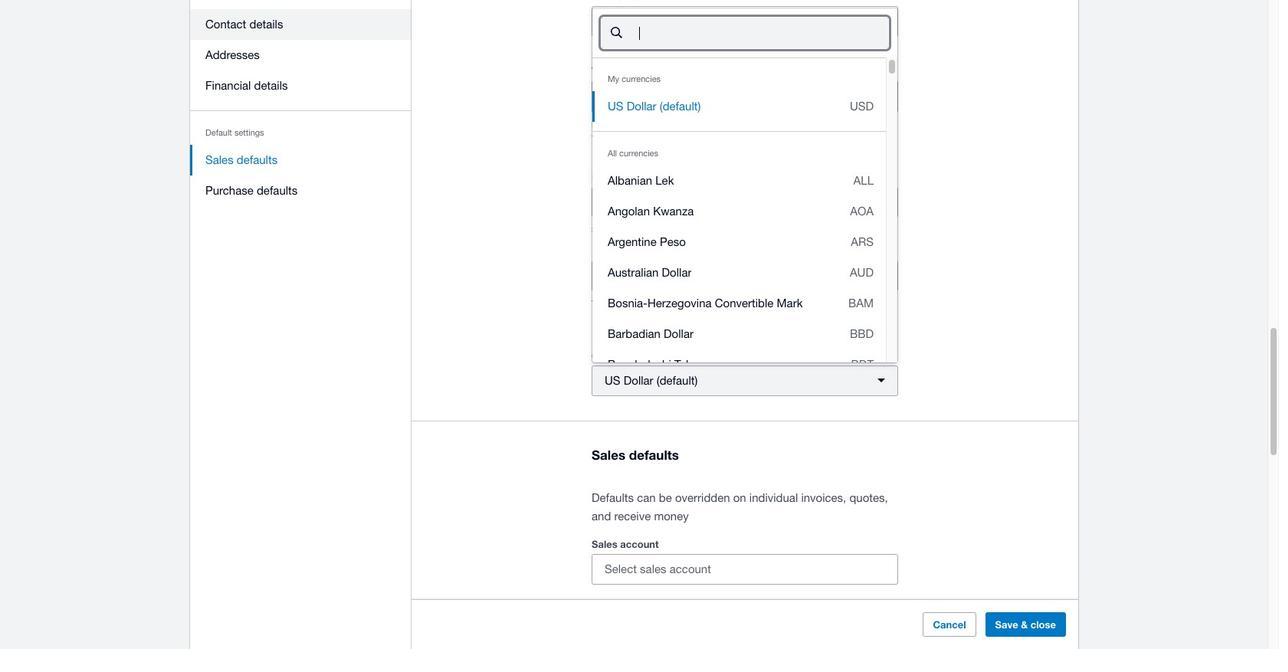 Task type: vqa. For each thing, say whether or not it's contained in the screenshot.
invoices,
yes



Task type: describe. For each thing, give the bounding box(es) containing it.
all
[[608, 148, 617, 158]]

australian
[[608, 266, 659, 279]]

argentine peso
[[608, 235, 686, 248]]

report,
[[776, 299, 801, 308]]

to inside enter your contact's tax number, which is needed when filing the 1099 report to the irs.
[[883, 120, 891, 129]]

1 vertical spatial us dollar (default)
[[605, 374, 698, 387]]

details for financial details
[[254, 79, 288, 92]]

form
[[826, 225, 844, 234]]

all
[[853, 174, 874, 187]]

default settings
[[205, 128, 264, 137]]

1 vertical spatial sales defaults
[[592, 447, 679, 463]]

0 vertical spatial sales
[[205, 153, 234, 166]]

bangladeshi taka
[[608, 358, 698, 371]]

kwanza
[[653, 204, 694, 217]]

account
[[620, 538, 659, 550]]

1 vertical spatial us
[[605, 374, 620, 387]]

the inside to see this contact on your 1099 nec and misc report, you'll need to select the 1099 contact group in your report rules. learn how to mark 1099 contacts
[[881, 299, 893, 308]]

save
[[995, 618, 1018, 631]]

dollar up contact's
[[627, 99, 657, 112]]

details for contact details
[[249, 18, 283, 31]]

irs.
[[606, 132, 622, 142]]

the up the nec
[[722, 269, 738, 282]]

bbd
[[850, 327, 874, 340]]

Reference field
[[592, 7, 897, 36]]

contact details
[[205, 18, 283, 31]]

angolan
[[608, 204, 650, 217]]

see
[[603, 299, 616, 308]]

1 vertical spatial your
[[677, 299, 693, 308]]

purchase defaults link
[[190, 176, 412, 206]]

quotes,
[[850, 491, 888, 504]]

bosnia-
[[608, 296, 648, 309]]

default
[[205, 128, 232, 137]]

australian dollar
[[608, 266, 692, 279]]

2 vertical spatial sales
[[592, 538, 617, 550]]

federal
[[636, 225, 662, 234]]

invoice due date group
[[592, 628, 668, 649]]

peso
[[660, 235, 686, 248]]

defaults for purchase defaults link
[[257, 184, 298, 197]]

financial
[[205, 79, 251, 92]]

receive
[[614, 510, 651, 523]]

settings
[[234, 128, 264, 137]]

sales defaults inside sales defaults link
[[205, 153, 278, 166]]

learn how to mark 1099 contacts link
[[745, 309, 887, 322]]

albanian
[[608, 174, 652, 187]]

nec
[[717, 299, 734, 308]]

1 horizontal spatial group
[[812, 269, 842, 282]]

Tax text field
[[665, 82, 897, 111]]

w-
[[808, 225, 819, 234]]

individual
[[749, 491, 798, 504]]

to left match
[[729, 225, 737, 234]]

purchase
[[205, 184, 254, 197]]

this inside to see this contact on your 1099 nec and misc report, you'll need to select the 1099 contact group in your report rules. learn how to mark 1099 contacts
[[618, 299, 632, 308]]

report inside enter your contact's tax number, which is needed when filing the 1099 report to the irs.
[[858, 120, 881, 129]]

filing
[[803, 120, 821, 129]]

list box inside group
[[592, 57, 886, 649]]

contact details link
[[190, 9, 412, 40]]

add this contact to the 1099 contact group
[[621, 269, 842, 282]]

on for report,
[[665, 299, 674, 308]]

(default) inside group
[[660, 99, 701, 112]]

1 vertical spatial classification
[[678, 225, 727, 234]]

save & close button
[[985, 612, 1066, 637]]

dollar down in
[[664, 327, 694, 340]]

defaults for sales defaults link
[[237, 153, 278, 166]]

to
[[592, 299, 600, 308]]

the down the enter at the left top of the page
[[592, 132, 604, 142]]

sales defaults link
[[190, 145, 412, 176]]

my currencies
[[608, 74, 661, 83]]

currencies for my currencies
[[622, 74, 661, 83]]

taka
[[674, 358, 698, 371]]

enter your contact's tax number, which is needed when filing the 1099 report to the irs.
[[592, 120, 891, 142]]

when
[[780, 120, 801, 129]]

contact up mark
[[770, 269, 809, 282]]

financial details link
[[190, 71, 412, 101]]

need
[[826, 299, 844, 308]]

contact up herzegovina
[[667, 269, 705, 282]]

your inside enter your contact's tax number, which is needed when filing the 1099 report to the irs.
[[614, 120, 630, 129]]

1099 inside enter your contact's tax number, which is needed when filing the 1099 report to the irs.
[[837, 120, 856, 129]]

&
[[1021, 618, 1028, 631]]

you'll
[[804, 299, 823, 308]]

angolan kwanza
[[608, 204, 694, 217]]

overridden
[[675, 491, 730, 504]]

invoices,
[[801, 491, 846, 504]]

be
[[659, 491, 672, 504]]

can
[[637, 491, 656, 504]]

bosnia-herzegovina convertible mark
[[608, 296, 803, 309]]

argentine
[[608, 235, 657, 248]]

1 vertical spatial tax
[[630, 171, 645, 183]]

us dollar (default) inside currency 'field'
[[608, 99, 701, 112]]

that
[[765, 225, 780, 234]]

contacts
[[839, 311, 871, 320]]

specify the federal tax classification to match that on the w-9 form
[[592, 225, 844, 234]]

bam
[[848, 296, 874, 309]]

close
[[1031, 618, 1056, 631]]



Task type: locate. For each thing, give the bounding box(es) containing it.
in
[[668, 311, 675, 320]]

group inside to see this contact on your 1099 nec and misc report, you'll need to select the 1099 contact group in your report rules. learn how to mark 1099 contacts
[[643, 310, 665, 320]]

and
[[736, 299, 751, 308], [592, 510, 611, 523]]

federal
[[592, 171, 627, 183]]

barbadian dollar
[[608, 327, 694, 340]]

lek
[[655, 174, 674, 187]]

details down addresses 'link'
[[254, 79, 288, 92]]

tax
[[670, 120, 682, 129], [630, 171, 645, 183], [664, 225, 676, 234]]

0 vertical spatial classification
[[647, 171, 710, 183]]

tax left number,
[[670, 120, 682, 129]]

group
[[592, 0, 898, 37], [592, 8, 897, 649]]

0 horizontal spatial group
[[643, 310, 665, 320]]

tax inside enter your contact's tax number, which is needed when filing the 1099 report to the irs.
[[670, 120, 682, 129]]

my
[[608, 74, 619, 83]]

1 horizontal spatial and
[[736, 299, 751, 308]]

add
[[621, 269, 642, 282]]

1099 down the to
[[592, 310, 610, 320]]

us dollar (default) up contact's
[[608, 99, 701, 112]]

list box containing us dollar
[[592, 57, 886, 649]]

2 vertical spatial your
[[677, 311, 694, 320]]

1 vertical spatial sales
[[592, 447, 625, 463]]

contact down "bosnia-" in the top of the page
[[613, 310, 641, 320]]

1 horizontal spatial on
[[733, 491, 746, 504]]

classification up kwanza on the right top
[[647, 171, 710, 183]]

sales
[[205, 153, 234, 166], [592, 447, 625, 463], [592, 538, 617, 550]]

0 horizontal spatial report
[[696, 311, 719, 320]]

this right see
[[618, 299, 632, 308]]

tax down all currencies
[[630, 171, 645, 183]]

defaults
[[592, 491, 634, 504]]

us down the currency in the left bottom of the page
[[605, 374, 620, 387]]

to up contacts
[[847, 299, 854, 308]]

0 vertical spatial group
[[812, 269, 842, 282]]

contact's
[[633, 120, 668, 129]]

group up need
[[812, 269, 842, 282]]

all currencies
[[608, 148, 658, 158]]

report down bosnia-herzegovina convertible mark
[[696, 311, 719, 320]]

sales up defaults
[[592, 447, 625, 463]]

on up in
[[665, 299, 674, 308]]

currencies right the my
[[622, 74, 661, 83]]

to right filing
[[883, 120, 891, 129]]

the
[[823, 120, 835, 129], [592, 132, 604, 142], [622, 225, 634, 234], [794, 225, 806, 234], [722, 269, 738, 282], [881, 299, 893, 308]]

dollar up herzegovina
[[662, 266, 692, 279]]

details
[[249, 18, 283, 31], [254, 79, 288, 92]]

albanian lek
[[608, 174, 674, 187]]

your up irs.
[[614, 120, 630, 129]]

classification
[[647, 171, 710, 183], [678, 225, 727, 234]]

sales account
[[592, 538, 659, 550]]

currencies for all currencies
[[619, 148, 658, 158]]

on inside to see this contact on your 1099 nec and misc report, you'll need to select the 1099 contact group in your report rules. learn how to mark 1099 contacts
[[665, 299, 674, 308]]

1 vertical spatial on
[[665, 299, 674, 308]]

contact up barbadian dollar
[[634, 299, 663, 308]]

1 vertical spatial defaults
[[257, 184, 298, 197]]

herzegovina
[[648, 296, 712, 309]]

and for misc
[[736, 299, 751, 308]]

0 horizontal spatial sales defaults
[[205, 153, 278, 166]]

this
[[645, 269, 663, 282], [618, 299, 632, 308]]

barbadian
[[608, 327, 661, 340]]

1099 up convertible
[[741, 269, 767, 282]]

0 horizontal spatial on
[[665, 299, 674, 308]]

1 vertical spatial details
[[254, 79, 288, 92]]

1 horizontal spatial this
[[645, 269, 663, 282]]

none button
[[592, 81, 659, 112]]

none
[[605, 90, 632, 103]]

this right the add
[[645, 269, 663, 282]]

report down 'usd' at the right top of the page
[[858, 120, 881, 129]]

trust/estate button
[[592, 187, 898, 217]]

report inside to see this contact on your 1099 nec and misc report, you'll need to select the 1099 contact group in your report rules. learn how to mark 1099 contacts
[[696, 311, 719, 320]]

specify
[[592, 225, 620, 234]]

currencies
[[622, 74, 661, 83], [619, 148, 658, 158]]

Sales account field
[[592, 555, 897, 584]]

financial details
[[205, 79, 288, 92]]

and inside defaults can be overridden on individual invoices, quotes, and receive money
[[592, 510, 611, 523]]

sales defaults
[[205, 153, 278, 166], [592, 447, 679, 463]]

match
[[739, 225, 763, 234]]

and down defaults
[[592, 510, 611, 523]]

is
[[741, 120, 747, 129]]

0 vertical spatial tax
[[670, 120, 682, 129]]

on inside defaults can be overridden on individual invoices, quotes, and receive money
[[733, 491, 746, 504]]

the right filing
[[823, 120, 835, 129]]

tax for tax
[[670, 120, 682, 129]]

group inside currency 'field'
[[592, 8, 897, 649]]

9
[[819, 225, 824, 234]]

us up the enter at the left top of the page
[[608, 99, 624, 112]]

rules.
[[721, 311, 742, 320]]

0 vertical spatial on
[[782, 225, 792, 234]]

defaults
[[237, 153, 278, 166], [257, 184, 298, 197], [629, 447, 679, 463]]

group
[[812, 269, 842, 282], [643, 310, 665, 320]]

2 vertical spatial on
[[733, 491, 746, 504]]

0 vertical spatial currencies
[[622, 74, 661, 83]]

0 vertical spatial this
[[645, 269, 663, 282]]

aoa
[[850, 204, 874, 217]]

1099 left the nec
[[696, 299, 714, 308]]

defaults inside sales defaults link
[[237, 153, 278, 166]]

mark
[[777, 296, 803, 309]]

your left the nec
[[677, 299, 693, 308]]

addresses
[[205, 48, 260, 61]]

Currency field
[[592, 7, 898, 649]]

tax
[[592, 64, 608, 76]]

us inside currency 'field'
[[608, 99, 624, 112]]

us dollar (default)
[[608, 99, 701, 112], [605, 374, 698, 387]]

the right select
[[881, 299, 893, 308]]

mark
[[796, 311, 815, 320]]

the left w-
[[794, 225, 806, 234]]

0 vertical spatial us
[[608, 99, 624, 112]]

defaults down settings
[[237, 153, 278, 166]]

group left in
[[643, 310, 665, 320]]

menu
[[190, 0, 412, 215]]

defaults down sales defaults link
[[257, 184, 298, 197]]

0 vertical spatial defaults
[[237, 153, 278, 166]]

contact
[[205, 18, 246, 31]]

1 vertical spatial (default)
[[657, 374, 698, 387]]

on for money
[[733, 491, 746, 504]]

to up bosnia-herzegovina convertible mark
[[709, 269, 719, 282]]

0 vertical spatial your
[[614, 120, 630, 129]]

tax up peso
[[664, 225, 676, 234]]

and up learn
[[736, 299, 751, 308]]

contact
[[667, 269, 705, 282], [770, 269, 809, 282], [634, 299, 663, 308], [613, 310, 641, 320]]

dollar down bangladeshi
[[624, 374, 653, 387]]

None text field
[[638, 18, 888, 47]]

convertible
[[715, 296, 774, 309]]

0 vertical spatial (default)
[[660, 99, 701, 112]]

usd
[[850, 99, 874, 112]]

which
[[717, 120, 739, 129]]

on left the "individual"
[[733, 491, 746, 504]]

0 vertical spatial sales defaults
[[205, 153, 278, 166]]

sales defaults down default settings
[[205, 153, 278, 166]]

cancel button
[[923, 612, 976, 637]]

sales left account
[[592, 538, 617, 550]]

1 horizontal spatial sales defaults
[[592, 447, 679, 463]]

ars
[[851, 235, 874, 248]]

and inside to see this contact on your 1099 nec and misc report, you'll need to select the 1099 contact group in your report rules. learn how to mark 1099 contacts
[[736, 299, 751, 308]]

classification up peso
[[678, 225, 727, 234]]

1 vertical spatial currencies
[[619, 148, 658, 158]]

purchase defaults
[[205, 184, 298, 197]]

addresses link
[[190, 40, 412, 71]]

report
[[858, 120, 881, 129], [696, 311, 719, 320]]

to down report,
[[787, 311, 794, 320]]

(default) down "taka"
[[657, 374, 698, 387]]

1 horizontal spatial report
[[858, 120, 881, 129]]

us dollar (default) down bangladeshi taka
[[605, 374, 698, 387]]

misc
[[753, 299, 774, 308]]

bangladeshi
[[608, 358, 671, 371]]

learn
[[745, 311, 766, 320]]

2 horizontal spatial on
[[782, 225, 792, 234]]

currencies right "all"
[[619, 148, 658, 158]]

1 vertical spatial this
[[618, 299, 632, 308]]

2 vertical spatial defaults
[[629, 447, 679, 463]]

select
[[857, 299, 879, 308]]

money
[[654, 510, 689, 523]]

defaults up can
[[629, 447, 679, 463]]

currency
[[592, 349, 635, 361]]

group containing us dollar
[[592, 8, 897, 649]]

0 vertical spatial us dollar (default)
[[608, 99, 701, 112]]

sales defaults up can
[[592, 447, 679, 463]]

0 horizontal spatial and
[[592, 510, 611, 523]]

0 vertical spatial and
[[736, 299, 751, 308]]

1099 down need
[[818, 311, 836, 320]]

defaults inside purchase defaults link
[[257, 184, 298, 197]]

(default) up number,
[[660, 99, 701, 112]]

on right the that at the right
[[782, 225, 792, 234]]

0 vertical spatial report
[[858, 120, 881, 129]]

list box
[[592, 57, 886, 649]]

tax for federal tax classification
[[664, 225, 676, 234]]

1099
[[837, 120, 856, 129], [741, 269, 767, 282], [696, 299, 714, 308], [592, 310, 610, 320], [818, 311, 836, 320]]

none text field inside group
[[638, 18, 888, 47]]

0 vertical spatial details
[[249, 18, 283, 31]]

sales down default
[[205, 153, 234, 166]]

number,
[[684, 120, 714, 129]]

2 vertical spatial tax
[[664, 225, 676, 234]]

your
[[614, 120, 630, 129], [677, 299, 693, 308], [677, 311, 694, 320]]

defaults can be overridden on individual invoices, quotes, and receive money
[[592, 491, 888, 523]]

the up argentine
[[622, 225, 634, 234]]

details right contact
[[249, 18, 283, 31]]

and for receive
[[592, 510, 611, 523]]

1 vertical spatial report
[[696, 311, 719, 320]]

menu containing contact details
[[190, 0, 412, 215]]

cancel
[[933, 618, 966, 631]]

your right in
[[677, 311, 694, 320]]

save & close
[[995, 618, 1056, 631]]

1 vertical spatial group
[[643, 310, 665, 320]]

bdt
[[851, 358, 874, 371]]

enter
[[592, 120, 611, 129]]

1 vertical spatial and
[[592, 510, 611, 523]]

0 horizontal spatial this
[[618, 299, 632, 308]]

how
[[768, 311, 784, 320]]

1099 down 'usd' at the right top of the page
[[837, 120, 856, 129]]



